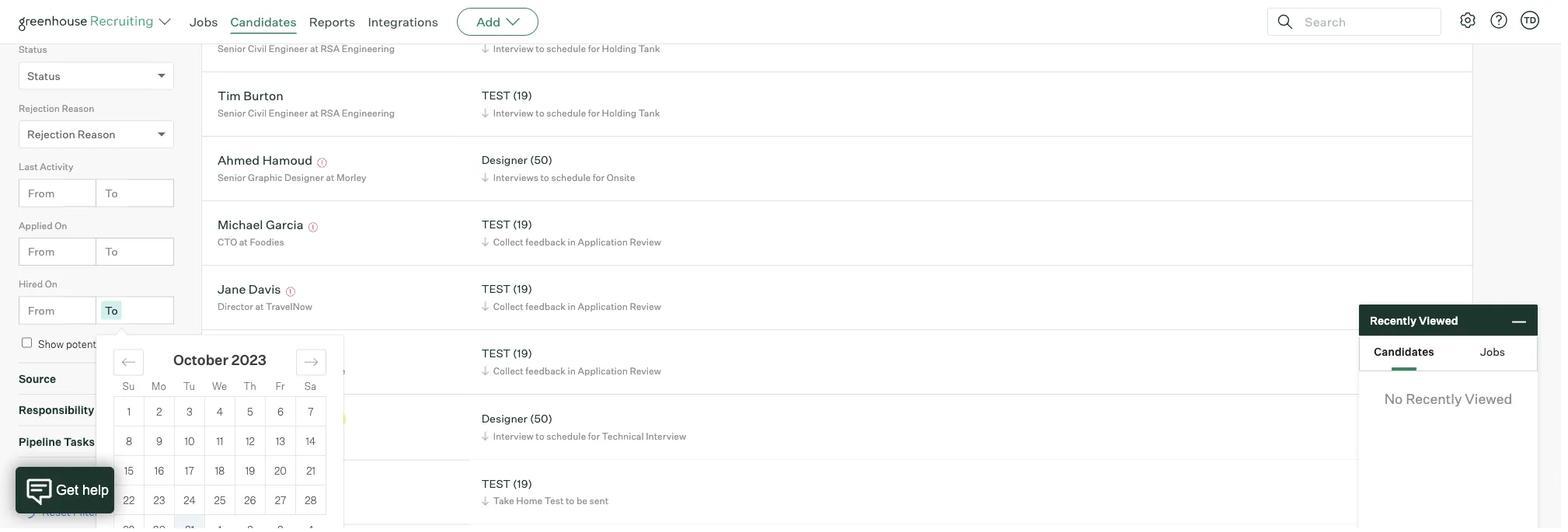Task type: vqa. For each thing, say whether or not it's contained in the screenshot.


Task type: locate. For each thing, give the bounding box(es) containing it.
1 vertical spatial review
[[630, 301, 661, 312]]

5 button
[[236, 397, 265, 426]]

michael
[[218, 217, 263, 232], [218, 346, 263, 361]]

michael for michael garcia
[[218, 217, 263, 232]]

1 vertical spatial jobs
[[1481, 345, 1506, 359]]

designer inside designer (50) interview to schedule for holding tank
[[482, 24, 528, 38]]

0 vertical spatial recently
[[1370, 313, 1417, 327]]

we
[[212, 380, 227, 393]]

from
[[28, 186, 55, 200], [28, 245, 55, 259], [28, 304, 55, 317]]

rejection
[[19, 102, 60, 114], [27, 128, 75, 141]]

engineering down zach brock link
[[218, 495, 271, 507]]

1 rsa from the top
[[321, 43, 340, 54]]

1 vertical spatial (50)
[[530, 153, 553, 167]]

review for davis
[[630, 301, 661, 312]]

2 review from the top
[[630, 301, 661, 312]]

review
[[630, 236, 661, 248], [630, 301, 661, 312], [630, 365, 661, 377]]

0 vertical spatial reason
[[62, 102, 94, 114]]

3 (19) from the top
[[513, 282, 532, 296]]

1 vertical spatial civil
[[248, 107, 267, 119]]

test (19) take home test to be sent
[[482, 477, 609, 507]]

engineering
[[342, 43, 395, 54], [342, 107, 395, 119], [218, 495, 271, 507]]

1 burton from the top
[[244, 23, 284, 39]]

tu
[[183, 380, 195, 393]]

1 (50) from the top
[[530, 24, 553, 38]]

2 application from the top
[[578, 301, 628, 312]]

(19) for director at travelnow
[[513, 282, 532, 296]]

no recently viewed
[[1385, 391, 1513, 408]]

2 vertical spatial to
[[105, 304, 118, 317]]

interview down add 'popup button'
[[493, 43, 534, 54]]

2 vertical spatial review
[[630, 365, 661, 377]]

candidates right jobs link
[[230, 14, 297, 30]]

wong
[[253, 410, 287, 426]]

0 vertical spatial civil
[[248, 43, 267, 54]]

janet wong
[[218, 410, 287, 426]]

0 vertical spatial tim
[[218, 23, 241, 39]]

feedback for michael martinez
[[526, 365, 566, 377]]

1 engineer from the top
[[269, 43, 308, 54]]

2 collect from the top
[[493, 301, 524, 312]]

0 vertical spatial holding
[[602, 43, 637, 54]]

13 button
[[266, 427, 295, 456]]

1 vertical spatial rejection reason
[[27, 128, 116, 141]]

engineering up morley
[[342, 107, 395, 119]]

3 feedback from the top
[[526, 365, 566, 377]]

2 feedback from the top
[[526, 301, 566, 312]]

jobs left candidates link
[[190, 14, 218, 30]]

0 vertical spatial collect feedback in application review link
[[479, 234, 665, 249]]

interviews to schedule for onsite link
[[479, 170, 639, 185]]

from for last
[[28, 186, 55, 200]]

interview inside test (19) interview to schedule for holding tank
[[493, 107, 534, 119]]

2 tank from the top
[[639, 107, 660, 119]]

1 from from the top
[[28, 186, 55, 200]]

test inside test (19) take home test to be sent
[[482, 477, 511, 491]]

5 test from the top
[[482, 477, 511, 491]]

michael up junior
[[218, 346, 263, 361]]

candidates
[[230, 14, 297, 30], [1374, 345, 1435, 359]]

2 in from the top
[[568, 301, 576, 312]]

0 vertical spatial in
[[568, 236, 576, 248]]

0 vertical spatial test (19) collect feedback in application review
[[482, 218, 661, 248]]

for inside designer (50) interviews to schedule for onsite
[[593, 172, 605, 183]]

zach
[[218, 476, 247, 491]]

schedule inside designer (50) interview to schedule for holding tank
[[547, 43, 586, 54]]

1 holding from the top
[[602, 43, 637, 54]]

from down the hired on
[[28, 304, 55, 317]]

burton up ahmed hamoud
[[244, 88, 284, 103]]

0 vertical spatial on
[[55, 220, 67, 231]]

1 vertical spatial burton
[[244, 88, 284, 103]]

civil down candidates link
[[248, 43, 267, 54]]

4 test from the top
[[482, 347, 511, 360]]

Show potential duplicates checkbox
[[22, 338, 32, 348]]

engineering down integrations
[[342, 43, 395, 54]]

schedule left 'technical'
[[547, 430, 586, 442]]

designer inside designer (50) interview to schedule for technical interview
[[482, 412, 528, 426]]

11
[[217, 435, 223, 447]]

collect feedback in application review link for michael garcia
[[479, 234, 665, 249]]

tab list containing candidates
[[1360, 337, 1537, 371]]

hired on
[[19, 278, 57, 290]]

jobs up 'no recently viewed'
[[1481, 345, 1506, 359]]

1 vertical spatial collect
[[493, 301, 524, 312]]

2 burton from the top
[[244, 88, 284, 103]]

at down ahmed hamoud has been in onsite for more than 21 days image
[[326, 172, 335, 183]]

junior analyst at marketwise
[[218, 365, 346, 377]]

greenhouse recruiting image
[[19, 12, 159, 31]]

2 (19) from the top
[[513, 218, 532, 231]]

senior
[[218, 43, 246, 54], [218, 107, 246, 119], [218, 172, 246, 183], [218, 431, 246, 442]]

1 senior from the top
[[218, 43, 246, 54]]

civil for designer (50)
[[248, 43, 267, 54]]

status
[[19, 44, 47, 55], [27, 69, 60, 83]]

cto at foodies
[[218, 236, 284, 248]]

1 tim burton link from the top
[[218, 23, 284, 41]]

in for martinez
[[568, 365, 576, 377]]

from down applied on
[[28, 245, 55, 259]]

0 horizontal spatial candidates
[[230, 14, 297, 30]]

senior down jobs link
[[218, 43, 246, 54]]

burton right jobs link
[[244, 23, 284, 39]]

jane
[[218, 281, 246, 297]]

rejection reason down status element
[[19, 102, 94, 114]]

2 vertical spatial feedback
[[526, 365, 566, 377]]

2 to from the top
[[105, 245, 118, 259]]

director at travelnow
[[218, 301, 312, 312]]

25 button
[[205, 486, 235, 515]]

for for designer (50) interview to schedule for holding tank
[[588, 43, 600, 54]]

to down add 'popup button'
[[536, 43, 545, 54]]

candidate
[[27, 10, 79, 24]]

25
[[214, 494, 226, 507]]

tim burton link for designer (50)
[[218, 23, 284, 41]]

4 (19) from the top
[[513, 347, 532, 360]]

2 test (19) collect feedback in application review from the top
[[482, 282, 661, 312]]

schedule for designer (50) interview to schedule for technical interview
[[547, 430, 586, 442]]

2 michael from the top
[[218, 346, 263, 361]]

candidates down recently viewed
[[1374, 345, 1435, 359]]

24 button
[[175, 486, 204, 515]]

1 vertical spatial interview to schedule for holding tank link
[[479, 105, 664, 120]]

for inside designer (50) interview to schedule for technical interview
[[588, 430, 600, 442]]

0 vertical spatial from
[[28, 186, 55, 200]]

0 vertical spatial burton
[[244, 23, 284, 39]]

6 button
[[266, 397, 295, 426]]

16 button
[[145, 456, 174, 485]]

at right cto
[[239, 236, 248, 248]]

3 (50) from the top
[[530, 412, 553, 426]]

to
[[536, 43, 545, 54], [536, 107, 545, 119], [541, 172, 549, 183], [536, 430, 545, 442], [566, 495, 575, 507]]

ahmed
[[218, 152, 260, 168]]

14
[[306, 435, 316, 447]]

24
[[184, 494, 196, 507]]

1 vertical spatial in
[[568, 301, 576, 312]]

to left the "be"
[[566, 495, 575, 507]]

application
[[578, 236, 628, 248], [578, 301, 628, 312], [578, 365, 628, 377]]

collect for michael martinez
[[493, 365, 524, 377]]

2 (50) from the top
[[530, 153, 553, 167]]

(50) inside designer (50) interview to schedule for technical interview
[[530, 412, 553, 426]]

to inside test (19) interview to schedule for holding tank
[[536, 107, 545, 119]]

rejection reason up 'activity'
[[27, 128, 116, 141]]

1 interview to schedule for holding tank link from the top
[[479, 41, 664, 56]]

2 from from the top
[[28, 245, 55, 259]]

application for jane davis
[[578, 301, 628, 312]]

for up test (19) interview to schedule for holding tank
[[588, 43, 600, 54]]

1 vertical spatial tim
[[218, 88, 241, 103]]

tasks
[[64, 435, 95, 449]]

2 tim burton senior civil engineer at rsa engineering from the top
[[218, 88, 395, 119]]

0 vertical spatial interview to schedule for holding tank link
[[479, 41, 664, 56]]

5
[[247, 406, 253, 418]]

engineer for test (19)
[[269, 107, 308, 119]]

3 collect feedback in application review link from the top
[[479, 364, 665, 378]]

1 vertical spatial application
[[578, 301, 628, 312]]

(50) right 'add'
[[530, 24, 553, 38]]

from down last activity
[[28, 186, 55, 200]]

1 vertical spatial status
[[27, 69, 60, 83]]

to for last activity
[[105, 186, 118, 200]]

to for applied on
[[105, 245, 118, 259]]

for up designer (50) interviews to schedule for onsite
[[588, 107, 600, 119]]

2 rsa from the top
[[321, 107, 340, 119]]

ahmed hamoud
[[218, 152, 312, 168]]

1 vertical spatial tim burton link
[[218, 88, 284, 105]]

holding up test (19) interview to schedule for holding tank
[[602, 43, 637, 54]]

1 vertical spatial feedback
[[526, 301, 566, 312]]

2 vertical spatial in
[[568, 365, 576, 377]]

8 button
[[114, 427, 144, 456]]

at right "13"
[[289, 431, 298, 442]]

engineer down candidates link
[[269, 43, 308, 54]]

schedule
[[547, 43, 586, 54], [547, 107, 586, 119], [551, 172, 591, 183], [547, 430, 586, 442]]

move forward to switch to the next month. image
[[304, 355, 319, 370]]

senior up ahmed
[[218, 107, 246, 119]]

interview right 'technical'
[[646, 430, 686, 442]]

1 michael from the top
[[218, 217, 263, 232]]

0 vertical spatial rsa
[[321, 43, 340, 54]]

2 vertical spatial (50)
[[530, 412, 553, 426]]

jane davis
[[218, 281, 281, 297]]

16
[[154, 465, 164, 477]]

1 tim from the top
[[218, 23, 241, 39]]

to inside designer (50) interview to schedule for technical interview
[[536, 430, 545, 442]]

1 vertical spatial collect feedback in application review link
[[479, 299, 665, 314]]

1 vertical spatial tank
[[639, 107, 660, 119]]

(50) inside designer (50) interview to schedule for holding tank
[[530, 24, 553, 38]]

tank inside designer (50) interview to schedule for holding tank
[[639, 43, 660, 54]]

0 vertical spatial status
[[19, 44, 47, 55]]

holding inside test (19) interview to schedule for holding tank
[[602, 107, 637, 119]]

civil up ahmed hamoud
[[248, 107, 267, 119]]

engineering for designer (50)
[[342, 43, 395, 54]]

1 tim burton senior civil engineer at rsa engineering from the top
[[218, 23, 395, 54]]

1 vertical spatial rsa
[[321, 107, 340, 119]]

2 interview to schedule for holding tank link from the top
[[479, 105, 664, 120]]

rsa for designer (50)
[[321, 43, 340, 54]]

status element
[[19, 42, 174, 101]]

engineering inside zach brock engineering manager
[[218, 495, 271, 507]]

1 collect feedback in application review link from the top
[[479, 234, 665, 249]]

tank inside test (19) interview to schedule for holding tank
[[639, 107, 660, 119]]

schedule up test (19) interview to schedule for holding tank
[[547, 43, 586, 54]]

test (19) collect feedback in application review for jane davis
[[482, 282, 661, 312]]

0 vertical spatial rejection reason
[[19, 102, 94, 114]]

0 vertical spatial (50)
[[530, 24, 553, 38]]

reset
[[42, 505, 71, 519]]

1 vertical spatial tim burton senior civil engineer at rsa engineering
[[218, 88, 395, 119]]

23 button
[[145, 486, 174, 515]]

2 vertical spatial collect
[[493, 365, 524, 377]]

0 vertical spatial application
[[578, 236, 628, 248]]

tim burton senior civil engineer at rsa engineering for test (19)
[[218, 88, 395, 119]]

1 horizontal spatial candidates
[[1374, 345, 1435, 359]]

modern
[[300, 431, 334, 442]]

0 vertical spatial feedback
[[526, 236, 566, 248]]

1 civil from the top
[[248, 43, 267, 54]]

october 2023
[[173, 351, 267, 369]]

for for designer (50) interviews to schedule for onsite
[[593, 172, 605, 183]]

2 tim from the top
[[218, 88, 241, 103]]

designer inside designer (50) interviews to schedule for onsite
[[482, 153, 528, 167]]

(19) inside test (19) take home test to be sent
[[513, 477, 532, 491]]

3 application from the top
[[578, 365, 628, 377]]

for left 'technical'
[[588, 430, 600, 442]]

at down reports link
[[310, 43, 319, 54]]

hired
[[19, 278, 43, 290]]

schedule inside designer (50) interview to schedule for technical interview
[[547, 430, 586, 442]]

holding inside designer (50) interview to schedule for holding tank
[[602, 43, 637, 54]]

1 horizontal spatial jobs
[[1481, 345, 1506, 359]]

october
[[173, 351, 228, 369]]

0 vertical spatial engineering
[[342, 43, 395, 54]]

1 vertical spatial michael
[[218, 346, 263, 361]]

interview inside designer (50) interview to schedule for holding tank
[[493, 43, 534, 54]]

pipeline tasks
[[19, 435, 95, 449]]

holding
[[602, 43, 637, 54], [602, 107, 637, 119]]

onsite
[[607, 172, 635, 183]]

(50) up interviews to schedule for onsite link
[[530, 153, 553, 167]]

engineer up hamoud
[[269, 107, 308, 119]]

on right the applied
[[55, 220, 67, 231]]

schedule up designer (50) interviews to schedule for onsite
[[547, 107, 586, 119]]

0 vertical spatial tim burton link
[[218, 23, 284, 41]]

reason
[[62, 102, 94, 114], [78, 128, 116, 141]]

for
[[588, 43, 600, 54], [588, 107, 600, 119], [593, 172, 605, 183], [588, 430, 600, 442]]

zach brock engineering manager
[[218, 476, 311, 507]]

(50) for designer (50) interview to schedule for holding tank
[[530, 24, 553, 38]]

interviews
[[493, 172, 539, 183]]

1 vertical spatial engineering
[[342, 107, 395, 119]]

holding for (19)
[[602, 107, 637, 119]]

2 holding from the top
[[602, 107, 637, 119]]

0 vertical spatial tim burton senior civil engineer at rsa engineering
[[218, 23, 395, 54]]

to up designer (50) interviews to schedule for onsite
[[536, 107, 545, 119]]

at
[[310, 43, 319, 54], [310, 107, 319, 119], [326, 172, 335, 183], [239, 236, 248, 248], [255, 301, 264, 312], [283, 365, 291, 377], [289, 431, 298, 442]]

michael up cto at foodies on the left of the page
[[218, 217, 263, 232]]

burton for test (19)
[[244, 88, 284, 103]]

3 test (19) collect feedback in application review from the top
[[482, 347, 661, 377]]

2 senior from the top
[[218, 107, 246, 119]]

18 button
[[205, 456, 235, 485]]

3 review from the top
[[630, 365, 661, 377]]

1 horizontal spatial viewed
[[1465, 391, 1513, 408]]

3 in from the top
[[568, 365, 576, 377]]

1 vertical spatial test (19) collect feedback in application review
[[482, 282, 661, 312]]

28
[[305, 494, 317, 507]]

1 test (19) collect feedback in application review from the top
[[482, 218, 661, 248]]

rsa down reports link
[[321, 43, 340, 54]]

(50) up 'interview to schedule for technical interview' link on the left
[[530, 412, 553, 426]]

senior down ahmed
[[218, 172, 246, 183]]

applied
[[19, 220, 53, 231]]

0 vertical spatial viewed
[[1419, 313, 1459, 327]]

27
[[275, 494, 286, 507]]

0 vertical spatial michael
[[218, 217, 263, 232]]

2 vertical spatial from
[[28, 304, 55, 317]]

5 (19) from the top
[[513, 477, 532, 491]]

(50) inside designer (50) interviews to schedule for onsite
[[530, 153, 553, 167]]

1 to from the top
[[105, 186, 118, 200]]

rsa up ahmed hamoud has been in onsite for more than 21 days image
[[321, 107, 340, 119]]

3 from from the top
[[28, 304, 55, 317]]

davis
[[249, 281, 281, 297]]

1 vertical spatial from
[[28, 245, 55, 259]]

tank for (19)
[[639, 107, 660, 119]]

take home test to be sent link
[[479, 494, 613, 508]]

at down davis
[[255, 301, 264, 312]]

at up fr
[[283, 365, 291, 377]]

interview to schedule for holding tank link
[[479, 41, 664, 56], [479, 105, 664, 120]]

to right interviews
[[541, 172, 549, 183]]

interview for test (19) interview to schedule for holding tank
[[493, 107, 534, 119]]

8
[[126, 435, 132, 447]]

holding for (50)
[[602, 43, 637, 54]]

1 feedback from the top
[[526, 236, 566, 248]]

2 engineer from the top
[[269, 107, 308, 119]]

to up test (19) take home test to be sent
[[536, 430, 545, 442]]

1 review from the top
[[630, 236, 661, 248]]

add
[[477, 14, 501, 30]]

schedule left onsite
[[551, 172, 591, 183]]

holding up onsite
[[602, 107, 637, 119]]

add button
[[457, 8, 539, 36]]

sa
[[305, 380, 317, 393]]

2 vertical spatial application
[[578, 365, 628, 377]]

manager
[[273, 495, 311, 507]]

1 vertical spatial holding
[[602, 107, 637, 119]]

configure image
[[1459, 11, 1478, 30]]

to inside designer (50) interviews to schedule for onsite
[[541, 172, 549, 183]]

26
[[244, 494, 256, 507]]

interview up test (19) take home test to be sent
[[493, 430, 534, 442]]

2 civil from the top
[[248, 107, 267, 119]]

0 vertical spatial to
[[105, 186, 118, 200]]

1 vertical spatial engineer
[[269, 107, 308, 119]]

test
[[482, 89, 511, 102], [482, 218, 511, 231], [482, 282, 511, 296], [482, 347, 511, 360], [482, 477, 511, 491]]

3 test from the top
[[482, 282, 511, 296]]

9 button
[[145, 427, 174, 456]]

12 button
[[236, 427, 265, 456]]

1 tank from the top
[[639, 43, 660, 54]]

2 tim burton link from the top
[[218, 88, 284, 105]]

su
[[122, 380, 135, 393]]

0 vertical spatial jobs
[[190, 14, 218, 30]]

senior down janet
[[218, 431, 246, 442]]

ahmed hamoud has been in onsite for more than 21 days image
[[315, 158, 329, 168]]

integrations
[[368, 14, 438, 30]]

interview to schedule for holding tank link up test (19) interview to schedule for holding tank
[[479, 41, 664, 56]]

1 (19) from the top
[[513, 89, 532, 102]]

tab list
[[1360, 337, 1537, 371]]

michael garcia link
[[218, 217, 304, 234]]

interview to schedule for holding tank link up designer (50) interviews to schedule for onsite
[[479, 105, 664, 120]]

2 vertical spatial test (19) collect feedback in application review
[[482, 347, 661, 377]]

for inside designer (50) interview to schedule for holding tank
[[588, 43, 600, 54]]

tank for (50)
[[639, 43, 660, 54]]

2 collect feedback in application review link from the top
[[479, 299, 665, 314]]

schedule inside test (19) interview to schedule for holding tank
[[547, 107, 586, 119]]

3 collect from the top
[[493, 365, 524, 377]]

for left onsite
[[593, 172, 605, 183]]

0 vertical spatial tank
[[639, 43, 660, 54]]

recently viewed
[[1370, 313, 1459, 327]]

1 vertical spatial to
[[105, 245, 118, 259]]

0 vertical spatial collect
[[493, 236, 524, 248]]

0 vertical spatial review
[[630, 236, 661, 248]]

0 vertical spatial engineer
[[269, 43, 308, 54]]

recently
[[1370, 313, 1417, 327], [1406, 391, 1462, 408]]

interview up interviews
[[493, 107, 534, 119]]

director
[[218, 301, 253, 312]]

1 test from the top
[[482, 89, 511, 102]]

1 button
[[114, 397, 144, 426]]

2 vertical spatial engineering
[[218, 495, 271, 507]]

to for designer (50) interview to schedule for holding tank
[[536, 43, 545, 54]]

2 vertical spatial collect feedback in application review link
[[479, 364, 665, 378]]

schedule inside designer (50) interviews to schedule for onsite
[[551, 172, 591, 183]]

for inside test (19) interview to schedule for holding tank
[[588, 107, 600, 119]]

sent
[[590, 495, 609, 507]]

test
[[545, 495, 564, 507]]

on right hired
[[45, 278, 57, 290]]

schedule for designer (50) interviews to schedule for onsite
[[551, 172, 591, 183]]

1 vertical spatial on
[[45, 278, 57, 290]]

to inside designer (50) interview to schedule for holding tank
[[536, 43, 545, 54]]

test for engineering manager
[[482, 477, 511, 491]]

interview to schedule for holding tank link for test (19)
[[479, 105, 664, 120]]



Task type: describe. For each thing, give the bounding box(es) containing it.
(19) inside test (19) interview to schedule for holding tank
[[513, 89, 532, 102]]

internal
[[295, 414, 341, 425]]

source
[[19, 372, 56, 386]]

11 button
[[205, 427, 235, 456]]

brock
[[250, 476, 284, 491]]

interview to schedule for holding tank link for designer (50)
[[479, 41, 664, 56]]

(19) for engineering manager
[[513, 477, 532, 491]]

jobs link
[[190, 14, 218, 30]]

3 button
[[175, 397, 204, 426]]

filters
[[73, 505, 104, 519]]

to for test (19) interview to schedule for holding tank
[[536, 107, 545, 119]]

move backward to switch to the previous month. image
[[121, 355, 136, 370]]

test for junior analyst at marketwise
[[482, 347, 511, 360]]

show potential duplicates
[[38, 338, 157, 350]]

review for martinez
[[630, 365, 661, 377]]

12
[[246, 435, 255, 447]]

hamoud
[[262, 152, 312, 168]]

analyst
[[248, 365, 281, 377]]

michael for michael martinez
[[218, 346, 263, 361]]

19 button
[[236, 456, 265, 485]]

at up ahmed hamoud has been in onsite for more than 21 days image
[[310, 107, 319, 119]]

1 collect from the top
[[493, 236, 524, 248]]

1 vertical spatial candidates
[[1374, 345, 1435, 359]]

engineer for designer (50)
[[269, 43, 308, 54]]

interview for designer (50) interview to schedule for holding tank
[[493, 43, 534, 54]]

michael garcia has been in application review for more than 5 days image
[[306, 223, 320, 232]]

(19) for junior analyst at marketwise
[[513, 347, 532, 360]]

3 to from the top
[[105, 304, 118, 317]]

designer (50) interview to schedule for holding tank
[[482, 24, 660, 54]]

6
[[277, 406, 284, 418]]

be
[[577, 495, 588, 507]]

rejection reason element
[[19, 101, 174, 159]]

travelnow
[[266, 301, 312, 312]]

for for test (19) interview to schedule for holding tank
[[588, 107, 600, 119]]

4 senior from the top
[[218, 431, 246, 442]]

take
[[493, 495, 514, 507]]

tim for designer (50)
[[218, 23, 241, 39]]

7 button
[[296, 397, 326, 426]]

designer (50) interview to schedule for technical interview
[[482, 412, 686, 442]]

22 button
[[114, 486, 144, 515]]

collect for jane davis
[[493, 301, 524, 312]]

from for hired
[[28, 304, 55, 317]]

10
[[185, 435, 195, 447]]

tim for test (19)
[[218, 88, 241, 103]]

activity
[[40, 161, 73, 173]]

on for applied on
[[55, 220, 67, 231]]

mo
[[152, 380, 166, 393]]

engineering for test (19)
[[342, 107, 395, 119]]

foodies
[[250, 236, 284, 248]]

to inside test (19) take home test to be sent
[[566, 495, 575, 507]]

26 button
[[236, 486, 265, 515]]

18
[[215, 465, 225, 477]]

20 button
[[266, 456, 295, 485]]

last activity
[[19, 161, 73, 173]]

michael martinez link
[[218, 346, 317, 364]]

Search text field
[[1301, 10, 1427, 33]]

october 2023 region
[[96, 336, 803, 529]]

0 horizontal spatial jobs
[[190, 14, 218, 30]]

on for hired on
[[45, 278, 57, 290]]

jane davis link
[[218, 281, 281, 299]]

9
[[156, 435, 162, 447]]

for for designer (50) interview to schedule for technical interview
[[588, 430, 600, 442]]

23
[[153, 494, 165, 507]]

1 vertical spatial reason
[[78, 128, 116, 141]]

reset filters button
[[19, 497, 112, 526]]

designer (50) interviews to schedule for onsite
[[482, 153, 635, 183]]

designer for designer (50) interview to schedule for holding tank
[[482, 24, 528, 38]]

jane davis has been in application review for more than 5 days image
[[284, 287, 298, 297]]

1 in from the top
[[568, 236, 576, 248]]

1 vertical spatial recently
[[1406, 391, 1462, 408]]

14 button
[[296, 427, 326, 456]]

civil for test (19)
[[248, 107, 267, 119]]

cto
[[218, 236, 237, 248]]

tag
[[82, 10, 101, 24]]

technical
[[602, 430, 644, 442]]

designer for designer (50) interview to schedule for technical interview
[[482, 412, 528, 426]]

applied on
[[19, 220, 67, 231]]

in for davis
[[568, 301, 576, 312]]

integrations link
[[368, 14, 438, 30]]

4
[[217, 406, 223, 418]]

test for director at travelnow
[[482, 282, 511, 296]]

candidates link
[[230, 14, 297, 30]]

(50) for designer (50) interview to schedule for technical interview
[[530, 412, 553, 426]]

td button
[[1518, 8, 1543, 33]]

15 button
[[114, 456, 144, 485]]

2
[[157, 406, 162, 418]]

home
[[516, 495, 543, 507]]

schedule for test (19) interview to schedule for holding tank
[[547, 107, 586, 119]]

feedback for jane davis
[[526, 301, 566, 312]]

17 button
[[175, 456, 204, 485]]

reset filters
[[42, 505, 104, 519]]

burton for designer (50)
[[244, 23, 284, 39]]

tim burton senior civil engineer at rsa engineering for designer (50)
[[218, 23, 395, 54]]

20
[[274, 465, 287, 477]]

reports link
[[309, 14, 356, 30]]

0 horizontal spatial viewed
[[1419, 313, 1459, 327]]

jobs inside tab list
[[1481, 345, 1506, 359]]

td
[[1524, 15, 1537, 25]]

22
[[123, 494, 135, 507]]

0 vertical spatial rejection
[[19, 102, 60, 114]]

1 vertical spatial rejection
[[27, 128, 75, 141]]

1 application from the top
[[578, 236, 628, 248]]

janet
[[218, 410, 251, 426]]

10 button
[[175, 427, 204, 456]]

interview to schedule for technical interview link
[[479, 429, 690, 443]]

15
[[124, 465, 134, 477]]

application for michael martinez
[[578, 365, 628, 377]]

fr
[[275, 380, 285, 393]]

0 vertical spatial candidates
[[230, 14, 297, 30]]

2 test from the top
[[482, 218, 511, 231]]

show
[[38, 338, 64, 350]]

designer for designer (50) interviews to schedule for onsite
[[482, 153, 528, 167]]

from for applied
[[28, 245, 55, 259]]

test (19) collect feedback in application review for michael martinez
[[482, 347, 661, 377]]

martinez
[[266, 346, 317, 361]]

garcia
[[266, 217, 304, 232]]

test inside test (19) interview to schedule for holding tank
[[482, 89, 511, 102]]

education
[[19, 467, 72, 480]]

interview for designer (50) interview to schedule for technical interview
[[493, 430, 534, 442]]

21
[[306, 465, 315, 477]]

to for designer (50) interview to schedule for technical interview
[[536, 430, 545, 442]]

(50) for designer (50) interviews to schedule for onsite
[[530, 153, 553, 167]]

3 senior from the top
[[218, 172, 246, 183]]

junior
[[218, 365, 245, 377]]

1 vertical spatial viewed
[[1465, 391, 1513, 408]]

responsibility
[[19, 404, 94, 417]]

michael garcia
[[218, 217, 304, 232]]

no
[[1385, 391, 1403, 408]]

collect feedback in application review link for michael martinez
[[479, 364, 665, 378]]

4 button
[[205, 397, 235, 426]]

michael martinez has been in application review for more than 5 days image
[[320, 352, 334, 361]]

schedule for designer (50) interview to schedule for holding tank
[[547, 43, 586, 54]]

17
[[185, 465, 194, 477]]

to for designer (50) interviews to schedule for onsite
[[541, 172, 549, 183]]

ahmed hamoud link
[[218, 152, 312, 170]]

rsa for test (19)
[[321, 107, 340, 119]]

19
[[245, 465, 255, 477]]

tim burton link for test (19)
[[218, 88, 284, 105]]

28 button
[[296, 486, 326, 515]]

collect feedback in application review link for jane davis
[[479, 299, 665, 314]]



